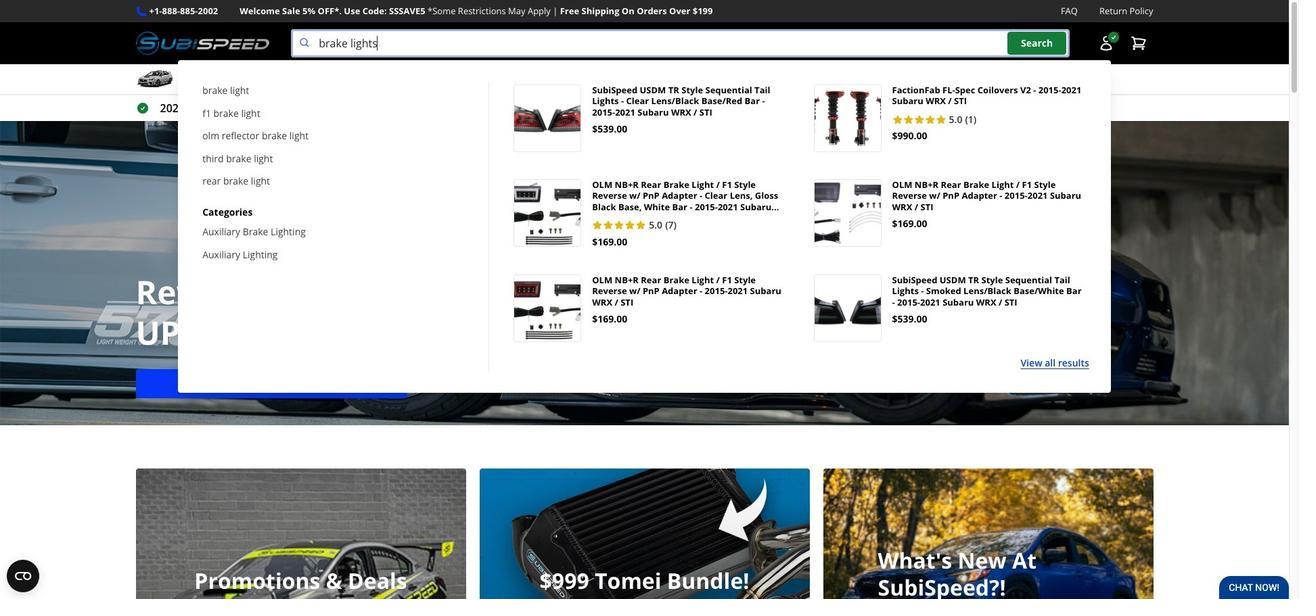 Task type: locate. For each thing, give the bounding box(es) containing it.
1 vertical spatial olm nb+r rear brake light / f1 style reverse w/ pnp adapter - 2015-2021 subaru wrx / sti image
[[515, 276, 581, 342]]

subispeed logo image
[[136, 29, 270, 58]]

0 vertical spatial olm nb+r rear brake light / f1 style reverse w/ pnp adapter - 2015-2021 subaru wrx / sti image
[[815, 180, 881, 247]]

search input field
[[291, 29, 1070, 58]]

olm nb+r rear brake light / f1 style reverse w/ pnp adapter - clear lens, gloss black base, white bar - 2015-2021 subaru wrx / sti image
[[515, 180, 581, 247]]

subispeed usdm tr style sequential tail lights - clear lens/black base/red bar - 2015-2021 subaru wrx / sti image
[[515, 85, 581, 152]]

button image
[[1098, 35, 1115, 52]]

0 horizontal spatial olm nb+r rear brake light / f1 style reverse w/ pnp adapter - 2015-2021 subaru wrx / sti image
[[515, 276, 581, 342]]

rewards program image
[[0, 121, 1290, 426]]

olm nb+r rear brake light / f1 style reverse w/ pnp adapter - 2015-2021 subaru wrx / sti image
[[815, 180, 881, 247], [515, 276, 581, 342]]



Task type: describe. For each thing, give the bounding box(es) containing it.
subispeed usdm tr style sequential tail lights - smoked lens/black base/white bar - 2015-2021 subaru wrx / sti image
[[815, 276, 881, 342]]

deals image
[[136, 469, 466, 600]]

1 horizontal spatial olm nb+r rear brake light / f1 style reverse w/ pnp adapter - 2015-2021 subaru wrx / sti image
[[815, 180, 881, 247]]

earn rewards image
[[824, 469, 1154, 600]]

coilovers image
[[480, 469, 810, 600]]

open widget image
[[7, 561, 39, 593]]

factionfab fl-spec coilovers v2 - 2015-2021 subaru wrx / sti image
[[815, 85, 881, 152]]



Task type: vqa. For each thing, say whether or not it's contained in the screenshot.
the OLM NB+R Rear Brake Light / F1 Style Reverse w/ PnP Adapter - 2015-2021 Subaru WRX / STI image to the top
yes



